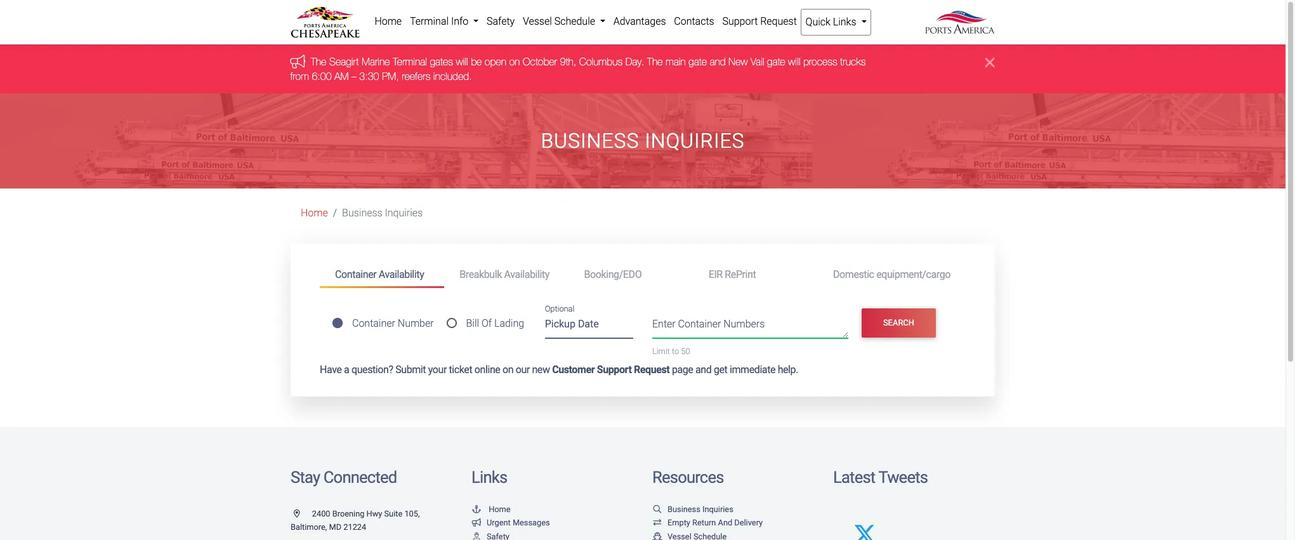 Task type: describe. For each thing, give the bounding box(es) containing it.
stay connected
[[291, 468, 397, 487]]

home link for urgent messages link
[[472, 504, 511, 514]]

customer support request link
[[552, 364, 670, 376]]

new
[[532, 364, 550, 376]]

search image
[[653, 506, 663, 514]]

ticket
[[449, 364, 472, 376]]

urgent messages
[[487, 518, 550, 528]]

online
[[475, 364, 500, 376]]

0 vertical spatial inquiries
[[645, 129, 745, 153]]

domestic equipment/cargo
[[833, 268, 951, 280]]

quick
[[806, 16, 831, 28]]

bullhorn image
[[291, 54, 311, 68]]

105,
[[405, 509, 420, 518]]

be
[[471, 56, 482, 68]]

process
[[804, 56, 838, 68]]

–
[[352, 70, 357, 82]]

domestic
[[833, 268, 874, 280]]

home link for terminal info link
[[371, 9, 406, 34]]

2 will from the left
[[789, 56, 801, 68]]

bill of lading
[[466, 317, 524, 330]]

get
[[714, 364, 728, 376]]

1 will from the left
[[456, 56, 469, 68]]

reefers
[[402, 70, 431, 82]]

from
[[291, 70, 309, 82]]

6:00
[[312, 70, 332, 82]]

help.
[[778, 364, 799, 376]]

empty
[[668, 518, 691, 528]]

contacts link
[[670, 9, 719, 34]]

3:30
[[360, 70, 380, 82]]

latest tweets
[[833, 468, 928, 487]]

customer
[[552, 364, 595, 376]]

21224
[[344, 523, 366, 532]]

on inside "the seagirt marine terminal gates will be open on october 9th, columbus day. the main gate and new vail gate will process trucks from 6:00 am – 3:30 pm, reefers included."
[[510, 56, 520, 68]]

delivery
[[735, 518, 763, 528]]

immediate
[[730, 364, 776, 376]]

lading
[[494, 317, 524, 330]]

and
[[718, 518, 733, 528]]

suite
[[384, 509, 403, 518]]

limit
[[653, 346, 670, 356]]

enter
[[653, 318, 676, 330]]

container for container availability
[[335, 268, 377, 280]]

info
[[451, 15, 469, 27]]

day.
[[626, 56, 645, 68]]

enter container numbers
[[653, 318, 765, 330]]

0 vertical spatial support
[[723, 15, 758, 27]]

urgent
[[487, 518, 511, 528]]

0 horizontal spatial business
[[342, 207, 383, 219]]

the seagirt marine terminal gates will be open on october 9th, columbus day. the main gate and new vail gate will process trucks from 6:00 am – 3:30 pm, reefers included. link
[[291, 56, 866, 82]]

submit
[[396, 364, 426, 376]]

open
[[485, 56, 507, 68]]

connected
[[324, 468, 397, 487]]

container for container number
[[352, 317, 395, 330]]

included.
[[434, 70, 472, 82]]

anchor image
[[472, 506, 482, 514]]

1 vertical spatial inquiries
[[385, 207, 423, 219]]

0 horizontal spatial support
[[597, 364, 632, 376]]

md
[[329, 523, 342, 532]]

tweets
[[879, 468, 928, 487]]

1 vertical spatial and
[[696, 364, 712, 376]]

2400 broening hwy suite 105, baltimore, md 21224 link
[[291, 509, 420, 532]]

2 vertical spatial inquiries
[[703, 504, 734, 514]]

vessel schedule link
[[519, 9, 610, 34]]

2 gate from the left
[[768, 56, 786, 68]]

2 horizontal spatial home
[[489, 504, 511, 514]]

am
[[335, 70, 349, 82]]

search
[[884, 318, 915, 328]]

Optional text field
[[545, 314, 633, 339]]

2400
[[312, 509, 330, 518]]

close image
[[986, 55, 995, 70]]

0 vertical spatial business inquiries
[[541, 129, 745, 153]]

support request link
[[719, 9, 801, 34]]

gates
[[430, 56, 454, 68]]

page
[[672, 364, 693, 376]]

support request
[[723, 15, 797, 27]]

1 vertical spatial home link
[[301, 207, 328, 219]]

the seagirt marine terminal gates will be open on october 9th, columbus day. the main gate and new vail gate will process trucks from 6:00 am – 3:30 pm, reefers included.
[[291, 56, 866, 82]]

numbers
[[724, 318, 765, 330]]

optional
[[545, 304, 575, 314]]

booking/edo
[[584, 268, 642, 280]]

terminal info
[[410, 15, 471, 27]]

0 horizontal spatial links
[[472, 468, 507, 487]]

0 vertical spatial home
[[375, 15, 402, 27]]

0 vertical spatial links
[[833, 16, 857, 28]]

1 horizontal spatial business
[[541, 129, 639, 153]]

and inside "the seagirt marine terminal gates will be open on october 9th, columbus day. the main gate and new vail gate will process trucks from 6:00 am – 3:30 pm, reefers included."
[[710, 56, 726, 68]]

new
[[729, 56, 748, 68]]

baltimore,
[[291, 523, 327, 532]]

bullhorn image
[[472, 519, 482, 528]]

main
[[666, 56, 686, 68]]

availability for breakbulk availability
[[504, 268, 550, 280]]

messages
[[513, 518, 550, 528]]



Task type: locate. For each thing, give the bounding box(es) containing it.
october
[[523, 56, 558, 68]]

user hard hat image
[[472, 533, 482, 540]]

availability right breakbulk
[[504, 268, 550, 280]]

and left new
[[710, 56, 726, 68]]

will left process
[[789, 56, 801, 68]]

1 horizontal spatial home link
[[371, 9, 406, 34]]

support
[[723, 15, 758, 27], [597, 364, 632, 376]]

trucks
[[841, 56, 866, 68]]

1 the from the left
[[311, 56, 327, 68]]

number
[[398, 317, 434, 330]]

marine
[[362, 56, 390, 68]]

quick links
[[806, 16, 859, 28]]

exchange image
[[653, 519, 663, 528]]

0 vertical spatial terminal
[[410, 15, 449, 27]]

search button
[[862, 308, 936, 338]]

0 vertical spatial request
[[761, 15, 797, 27]]

1 horizontal spatial the
[[648, 56, 663, 68]]

eir reprint
[[709, 268, 756, 280]]

0 horizontal spatial availability
[[379, 268, 424, 280]]

0 horizontal spatial gate
[[689, 56, 707, 68]]

container availability
[[335, 268, 424, 280]]

vessel schedule
[[523, 15, 598, 27]]

1 horizontal spatial support
[[723, 15, 758, 27]]

9th,
[[560, 56, 577, 68]]

seagirt
[[330, 56, 359, 68]]

empty return and delivery link
[[653, 518, 763, 528]]

50
[[681, 346, 690, 356]]

eir
[[709, 268, 723, 280]]

request
[[761, 15, 797, 27], [634, 364, 670, 376]]

our
[[516, 364, 530, 376]]

limit to 50
[[653, 346, 690, 356]]

the seagirt marine terminal gates will be open on october 9th, columbus day. the main gate and new vail gate will process trucks from 6:00 am – 3:30 pm, reefers included. alert
[[0, 45, 1286, 93]]

0 horizontal spatial home link
[[301, 207, 328, 219]]

2 the from the left
[[648, 56, 663, 68]]

columbus
[[580, 56, 623, 68]]

terminal inside "the seagirt marine terminal gates will be open on october 9th, columbus day. the main gate and new vail gate will process trucks from 6:00 am – 3:30 pm, reefers included."
[[393, 56, 428, 68]]

the
[[311, 56, 327, 68], [648, 56, 663, 68]]

stay
[[291, 468, 320, 487]]

1 vertical spatial terminal
[[393, 56, 428, 68]]

advantages link
[[610, 9, 670, 34]]

pm,
[[382, 70, 399, 82]]

breakbulk
[[460, 268, 502, 280]]

availability inside the container availability link
[[379, 268, 424, 280]]

2 vertical spatial business
[[668, 504, 701, 514]]

1 horizontal spatial links
[[833, 16, 857, 28]]

1 gate from the left
[[689, 56, 707, 68]]

0 horizontal spatial request
[[634, 364, 670, 376]]

empty return and delivery
[[668, 518, 763, 528]]

equipment/cargo
[[877, 268, 951, 280]]

0 horizontal spatial will
[[456, 56, 469, 68]]

map marker alt image
[[294, 510, 310, 518]]

schedule
[[555, 15, 595, 27]]

of
[[482, 317, 492, 330]]

request down "limit"
[[634, 364, 670, 376]]

0 horizontal spatial the
[[311, 56, 327, 68]]

availability for container availability
[[379, 268, 424, 280]]

support right customer
[[597, 364, 632, 376]]

business
[[541, 129, 639, 153], [342, 207, 383, 219], [668, 504, 701, 514]]

and left get
[[696, 364, 712, 376]]

1 vertical spatial support
[[597, 364, 632, 376]]

on right open
[[510, 56, 520, 68]]

terminal up 'reefers' at the top left of page
[[393, 56, 428, 68]]

terminal
[[410, 15, 449, 27], [393, 56, 428, 68]]

will
[[456, 56, 469, 68], [789, 56, 801, 68]]

1 vertical spatial business
[[342, 207, 383, 219]]

0 vertical spatial on
[[510, 56, 520, 68]]

have
[[320, 364, 342, 376]]

vessel
[[523, 15, 552, 27]]

question?
[[352, 364, 393, 376]]

terminal info link
[[406, 9, 483, 34]]

terminal left info
[[410, 15, 449, 27]]

will left be
[[456, 56, 469, 68]]

2 horizontal spatial home link
[[472, 504, 511, 514]]

safety
[[487, 15, 515, 27]]

links
[[833, 16, 857, 28], [472, 468, 507, 487]]

gate right main
[[689, 56, 707, 68]]

on left our
[[503, 364, 514, 376]]

1 horizontal spatial availability
[[504, 268, 550, 280]]

urgent messages link
[[472, 518, 550, 528]]

container up "50"
[[678, 318, 721, 330]]

safety link
[[483, 9, 519, 34]]

2 vertical spatial home link
[[472, 504, 511, 514]]

contacts
[[674, 15, 715, 27]]

links up anchor icon
[[472, 468, 507, 487]]

return
[[693, 518, 716, 528]]

breakbulk availability link
[[444, 263, 569, 286]]

1 horizontal spatial request
[[761, 15, 797, 27]]

broening
[[332, 509, 365, 518]]

2 vertical spatial home
[[489, 504, 511, 514]]

1 vertical spatial on
[[503, 364, 514, 376]]

quick links link
[[801, 9, 871, 36]]

0 horizontal spatial home
[[301, 207, 328, 219]]

1 vertical spatial home
[[301, 207, 328, 219]]

home link
[[371, 9, 406, 34], [301, 207, 328, 219], [472, 504, 511, 514]]

1 horizontal spatial will
[[789, 56, 801, 68]]

0 vertical spatial home link
[[371, 9, 406, 34]]

latest
[[833, 468, 876, 487]]

container left number
[[352, 317, 395, 330]]

have a question? submit your ticket online on our new customer support request page and get immediate help.
[[320, 364, 799, 376]]

reprint
[[725, 268, 756, 280]]

the right day.
[[648, 56, 663, 68]]

availability inside breakbulk availability link
[[504, 268, 550, 280]]

1 availability from the left
[[379, 268, 424, 280]]

ship image
[[653, 533, 663, 540]]

vail
[[751, 56, 765, 68]]

container up container number at bottom
[[335, 268, 377, 280]]

to
[[672, 346, 679, 356]]

domestic equipment/cargo link
[[818, 263, 966, 286]]

a
[[344, 364, 349, 376]]

resources
[[653, 468, 724, 487]]

hwy
[[367, 509, 382, 518]]

business inquiries link
[[653, 504, 734, 514]]

1 vertical spatial request
[[634, 364, 670, 376]]

2 vertical spatial business inquiries
[[668, 504, 734, 514]]

booking/edo link
[[569, 263, 694, 286]]

container number
[[352, 317, 434, 330]]

support up new
[[723, 15, 758, 27]]

gate right the vail
[[768, 56, 786, 68]]

breakbulk availability
[[460, 268, 550, 280]]

1 horizontal spatial home
[[375, 15, 402, 27]]

1 horizontal spatial gate
[[768, 56, 786, 68]]

1 vertical spatial links
[[472, 468, 507, 487]]

0 vertical spatial business
[[541, 129, 639, 153]]

availability up container number at bottom
[[379, 268, 424, 280]]

0 vertical spatial and
[[710, 56, 726, 68]]

request left "quick"
[[761, 15, 797, 27]]

on
[[510, 56, 520, 68], [503, 364, 514, 376]]

1 vertical spatial business inquiries
[[342, 207, 423, 219]]

business inquiries
[[541, 129, 745, 153], [342, 207, 423, 219], [668, 504, 734, 514]]

container availability link
[[320, 263, 444, 288]]

home
[[375, 15, 402, 27], [301, 207, 328, 219], [489, 504, 511, 514]]

2 availability from the left
[[504, 268, 550, 280]]

links right "quick"
[[833, 16, 857, 28]]

eir reprint link
[[694, 263, 818, 286]]

the up the 6:00
[[311, 56, 327, 68]]

Enter Container Numbers text field
[[653, 317, 848, 338]]

2400 broening hwy suite 105, baltimore, md 21224
[[291, 509, 420, 532]]

2 horizontal spatial business
[[668, 504, 701, 514]]



Task type: vqa. For each thing, say whether or not it's contained in the screenshot.
bottommost CHESAPEAKE
no



